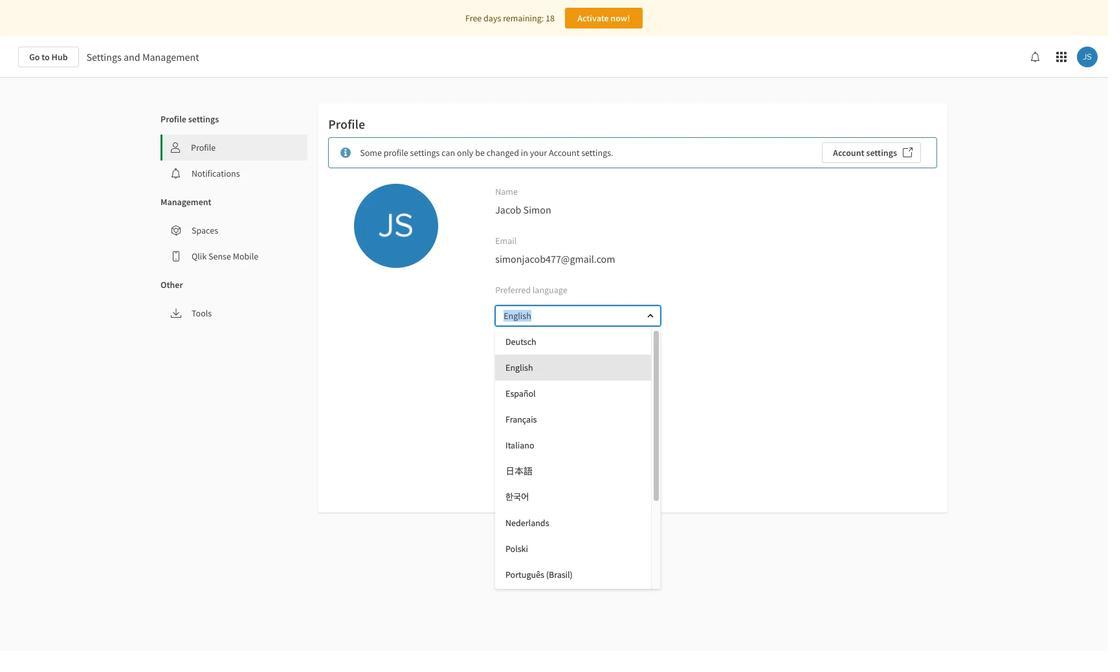 Task type: locate. For each thing, give the bounding box(es) containing it.
2 account from the left
[[834, 147, 865, 159]]

profile
[[384, 147, 409, 159]]

activate now!
[[578, 12, 631, 24]]

1 horizontal spatial jacob simon image
[[1078, 47, 1098, 67]]

option
[[495, 588, 651, 614]]

go to hub link
[[18, 47, 79, 67]]

alert containing some profile settings can only be changed in your account settings.
[[328, 137, 938, 168]]

activate
[[578, 12, 609, 24]]

0 vertical spatial open image
[[647, 372, 655, 380]]

profile
[[161, 113, 186, 125], [328, 116, 365, 132], [191, 142, 216, 153]]

settings
[[188, 113, 219, 125], [410, 147, 440, 159], [867, 147, 898, 159], [530, 404, 560, 415]]

0 horizontal spatial profile
[[161, 113, 186, 125]]

can
[[442, 147, 455, 159]]

time zone
[[496, 344, 535, 356]]

1 horizontal spatial account
[[834, 147, 865, 159]]

your
[[530, 147, 547, 159]]

jacob simon image
[[1078, 47, 1098, 67], [354, 184, 439, 268]]

go to hub
[[29, 51, 68, 63]]

now!
[[611, 12, 631, 24]]

management
[[142, 51, 199, 63], [161, 196, 212, 208]]

qlik sense mobile
[[192, 251, 259, 262]]

tools link
[[161, 300, 308, 326]]

open image
[[647, 372, 655, 380], [647, 432, 655, 439]]

qlik sense mobile link
[[161, 243, 308, 269]]

option inside list box
[[495, 588, 651, 614]]

notifications link
[[161, 161, 308, 187]]

settings
[[86, 51, 122, 63]]

1 vertical spatial jacob simon image
[[354, 184, 439, 268]]

profile link
[[163, 135, 308, 161]]

nederlands
[[506, 517, 549, 529]]

name jacob simon
[[496, 186, 552, 216]]

welcome
[[556, 468, 590, 480]]

(brasil)
[[546, 569, 573, 581]]

open image for regional settings for creating apps
[[647, 432, 655, 439]]

days
[[484, 12, 501, 24]]

None text field
[[497, 306, 636, 326]]

2 horizontal spatial profile
[[328, 116, 365, 132]]

2 open image from the top
[[647, 432, 655, 439]]

account
[[549, 147, 580, 159], [834, 147, 865, 159]]

name
[[496, 186, 518, 198]]

settings for regional settings for creating apps
[[530, 404, 560, 415]]

in
[[521, 147, 528, 159]]

english
[[506, 362, 533, 374]]

preferred
[[496, 284, 531, 296]]

apps
[[607, 404, 625, 415]]

management right and
[[142, 51, 199, 63]]

settings for profile settings
[[188, 113, 219, 125]]

spaces link
[[161, 218, 308, 243]]

español
[[506, 388, 536, 400]]

management up 'spaces'
[[161, 196, 212, 208]]

deutsch
[[506, 336, 537, 348]]

0 horizontal spatial jacob simon image
[[354, 184, 439, 268]]

日本語
[[506, 466, 533, 477]]

alert
[[328, 137, 938, 168]]

show welcome message
[[533, 468, 625, 480]]

0 vertical spatial jacob simon image
[[1078, 47, 1098, 67]]

settings and management
[[86, 51, 199, 63]]

1 vertical spatial open image
[[647, 432, 655, 439]]

0 horizontal spatial account
[[549, 147, 580, 159]]

tools
[[192, 308, 212, 319]]

1 open image from the top
[[647, 372, 655, 380]]

zone
[[516, 344, 535, 356]]

list box
[[495, 329, 661, 614]]



Task type: describe. For each thing, give the bounding box(es) containing it.
language
[[533, 284, 568, 296]]

only
[[457, 147, 474, 159]]

1 horizontal spatial profile
[[191, 142, 216, 153]]

email simonjacob477@gmail.com
[[496, 235, 616, 266]]

français
[[506, 414, 537, 425]]

go
[[29, 51, 40, 63]]

be
[[475, 147, 485, 159]]

time
[[496, 344, 515, 356]]

0 vertical spatial management
[[142, 51, 199, 63]]

email
[[496, 235, 517, 247]]

sense
[[209, 251, 231, 262]]

settings for account settings
[[867, 147, 898, 159]]

notifications
[[192, 168, 240, 179]]

to
[[42, 51, 50, 63]]

free
[[466, 12, 482, 24]]

regional settings for creating apps
[[496, 404, 625, 415]]

português
[[506, 569, 545, 581]]

mobile
[[233, 251, 259, 262]]

message
[[592, 468, 625, 480]]

list box containing deutsch
[[495, 329, 661, 614]]

한국어
[[506, 492, 529, 503]]

other
[[161, 279, 183, 291]]

qlik
[[192, 251, 207, 262]]

changed
[[487, 147, 519, 159]]

simon
[[524, 203, 552, 216]]

account settings
[[834, 147, 898, 159]]

italiano
[[506, 440, 535, 451]]

close image
[[647, 312, 655, 320]]

some
[[360, 147, 382, 159]]

polski
[[506, 543, 528, 555]]

settings.
[[582, 147, 614, 159]]

português (brasil)
[[506, 569, 573, 581]]

1 account from the left
[[549, 147, 580, 159]]

account settings link
[[823, 142, 922, 163]]

simonjacob477@gmail.com
[[496, 253, 616, 266]]

preferred language
[[496, 284, 568, 296]]

1 vertical spatial management
[[161, 196, 212, 208]]

activate now! link
[[565, 8, 643, 28]]

18
[[546, 12, 555, 24]]

jacob
[[496, 203, 522, 216]]

spaces
[[192, 225, 218, 236]]

free days remaining: 18
[[466, 12, 555, 24]]

profile settings
[[161, 113, 219, 125]]

open image for time zone
[[647, 372, 655, 380]]

some profile settings can only be changed in your account settings.
[[360, 147, 614, 159]]

hub
[[52, 51, 68, 63]]

for
[[562, 404, 573, 415]]

show
[[533, 468, 554, 480]]

and
[[124, 51, 140, 63]]

regional
[[496, 404, 529, 415]]

remaining:
[[503, 12, 544, 24]]

creating
[[574, 404, 605, 415]]



Task type: vqa. For each thing, say whether or not it's contained in the screenshot.
"now"
no



